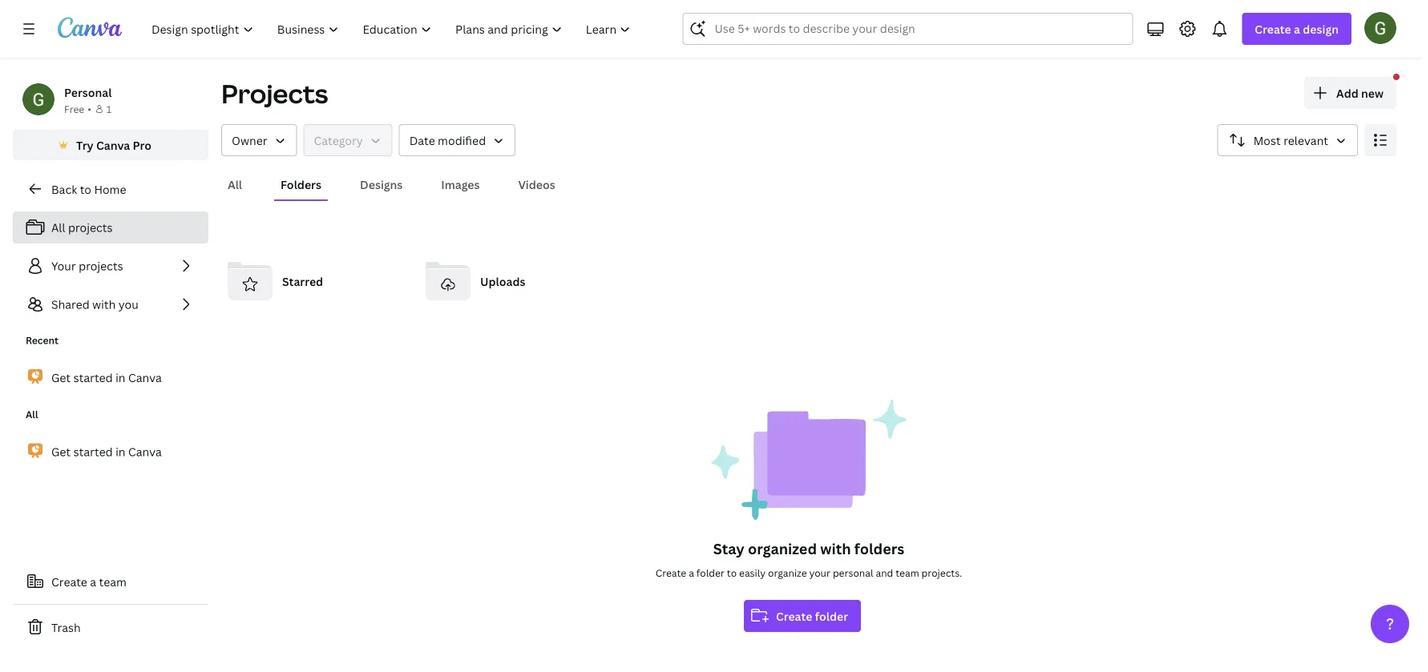 Task type: locate. For each thing, give the bounding box(es) containing it.
your
[[51, 259, 76, 274]]

2 vertical spatial all
[[26, 408, 38, 421]]

shared
[[51, 297, 90, 312]]

a inside button
[[90, 575, 96, 590]]

with left you
[[92, 297, 116, 312]]

owner
[[232, 133, 267, 148]]

folder
[[697, 567, 725, 580], [815, 609, 848, 624]]

pro
[[133, 138, 151, 153]]

to left easily
[[727, 567, 737, 580]]

date
[[410, 133, 435, 148]]

get started in canva link
[[13, 361, 208, 395], [13, 435, 208, 469]]

folder down the stay
[[697, 567, 725, 580]]

2 get started in canva from the top
[[51, 444, 162, 460]]

projects right your
[[79, 259, 123, 274]]

uploads
[[480, 274, 526, 289]]

0 vertical spatial projects
[[68, 220, 113, 235]]

a inside "stay organized with folders create a folder to easily organize your personal and team projects."
[[689, 567, 694, 580]]

1 vertical spatial folder
[[815, 609, 848, 624]]

1 horizontal spatial team
[[896, 567, 920, 580]]

0 vertical spatial canva
[[96, 138, 130, 153]]

create for create a design
[[1255, 21, 1292, 36]]

1 in from the top
[[116, 370, 125, 386]]

2 horizontal spatial all
[[228, 177, 242, 192]]

with up your
[[821, 539, 851, 559]]

projects for your projects
[[79, 259, 123, 274]]

a left easily
[[689, 567, 694, 580]]

all down recent
[[26, 408, 38, 421]]

1 vertical spatial projects
[[79, 259, 123, 274]]

gary orlando image
[[1365, 12, 1397, 44]]

Sort by button
[[1218, 124, 1358, 156]]

list
[[13, 212, 208, 321]]

1 horizontal spatial to
[[727, 567, 737, 580]]

create inside button
[[776, 609, 813, 624]]

to right the back
[[80, 182, 91, 197]]

create
[[1255, 21, 1292, 36], [656, 567, 687, 580], [51, 575, 87, 590], [776, 609, 813, 624]]

•
[[88, 102, 91, 115]]

all projects link
[[13, 212, 208, 244]]

a up trash link
[[90, 575, 96, 590]]

a inside 'dropdown button'
[[1294, 21, 1301, 36]]

0 vertical spatial in
[[116, 370, 125, 386]]

organized
[[748, 539, 817, 559]]

most
[[1254, 133, 1281, 148]]

projects inside all projects link
[[68, 220, 113, 235]]

home
[[94, 182, 126, 197]]

with
[[92, 297, 116, 312], [821, 539, 851, 559]]

None search field
[[683, 13, 1133, 45]]

1 horizontal spatial a
[[689, 567, 694, 580]]

1 vertical spatial get started in canva link
[[13, 435, 208, 469]]

get started in canva
[[51, 370, 162, 386], [51, 444, 162, 460]]

create folder
[[776, 609, 848, 624]]

1 get started in canva from the top
[[51, 370, 162, 386]]

2 horizontal spatial a
[[1294, 21, 1301, 36]]

designs button
[[354, 169, 409, 200]]

team up trash link
[[99, 575, 127, 590]]

your projects link
[[13, 250, 208, 282]]

0 horizontal spatial all
[[26, 408, 38, 421]]

1 horizontal spatial all
[[51, 220, 65, 235]]

projects inside your projects link
[[79, 259, 123, 274]]

2 in from the top
[[116, 444, 125, 460]]

all inside button
[[228, 177, 242, 192]]

1 vertical spatial with
[[821, 539, 851, 559]]

started
[[73, 370, 113, 386], [73, 444, 113, 460]]

1 vertical spatial get
[[51, 444, 71, 460]]

folder down your
[[815, 609, 848, 624]]

Owner button
[[221, 124, 297, 156]]

1 vertical spatial all
[[51, 220, 65, 235]]

create a design button
[[1242, 13, 1352, 45]]

trash
[[51, 620, 81, 636]]

create inside 'dropdown button'
[[1255, 21, 1292, 36]]

get
[[51, 370, 71, 386], [51, 444, 71, 460]]

projects for all projects
[[68, 220, 113, 235]]

images
[[441, 177, 480, 192]]

personal
[[833, 567, 874, 580]]

2 vertical spatial canva
[[128, 444, 162, 460]]

new
[[1362, 85, 1384, 101]]

Search search field
[[715, 14, 1101, 44]]

projects
[[221, 76, 328, 111]]

date modified
[[410, 133, 486, 148]]

2 get from the top
[[51, 444, 71, 460]]

canva
[[96, 138, 130, 153], [128, 370, 162, 386], [128, 444, 162, 460]]

shared with you link
[[13, 289, 208, 321]]

uploads link
[[419, 253, 605, 310]]

all for all button
[[228, 177, 242, 192]]

1 get started in canva link from the top
[[13, 361, 208, 395]]

0 vertical spatial get started in canva link
[[13, 361, 208, 395]]

all inside 'list'
[[51, 220, 65, 235]]

1 horizontal spatial with
[[821, 539, 851, 559]]

all button
[[221, 169, 249, 200]]

most relevant
[[1254, 133, 1329, 148]]

1 vertical spatial to
[[727, 567, 737, 580]]

back to home link
[[13, 173, 208, 205]]

create inside button
[[51, 575, 87, 590]]

team
[[896, 567, 920, 580], [99, 575, 127, 590]]

0 horizontal spatial team
[[99, 575, 127, 590]]

all
[[228, 177, 242, 192], [51, 220, 65, 235], [26, 408, 38, 421]]

0 horizontal spatial a
[[90, 575, 96, 590]]

to
[[80, 182, 91, 197], [727, 567, 737, 580]]

1 vertical spatial started
[[73, 444, 113, 460]]

team inside "stay organized with folders create a folder to easily organize your personal and team projects."
[[896, 567, 920, 580]]

relevant
[[1284, 133, 1329, 148]]

in
[[116, 370, 125, 386], [116, 444, 125, 460]]

0 horizontal spatial folder
[[697, 567, 725, 580]]

projects
[[68, 220, 113, 235], [79, 259, 123, 274]]

all projects
[[51, 220, 113, 235]]

0 vertical spatial get started in canva
[[51, 370, 162, 386]]

videos button
[[512, 169, 562, 200]]

0 vertical spatial to
[[80, 182, 91, 197]]

a
[[1294, 21, 1301, 36], [689, 567, 694, 580], [90, 575, 96, 590]]

1 horizontal spatial folder
[[815, 609, 848, 624]]

1 vertical spatial get started in canva
[[51, 444, 162, 460]]

0 vertical spatial folder
[[697, 567, 725, 580]]

stay
[[713, 539, 745, 559]]

0 vertical spatial get
[[51, 370, 71, 386]]

team right and
[[896, 567, 920, 580]]

1 vertical spatial in
[[116, 444, 125, 460]]

get for 2nd get started in canva link from the bottom of the page
[[51, 370, 71, 386]]

1 get from the top
[[51, 370, 71, 386]]

0 vertical spatial started
[[73, 370, 113, 386]]

Date modified button
[[399, 124, 516, 156]]

projects down back to home
[[68, 220, 113, 235]]

0 horizontal spatial with
[[92, 297, 116, 312]]

Category button
[[304, 124, 393, 156]]

all up your
[[51, 220, 65, 235]]

all down 'owner'
[[228, 177, 242, 192]]

2 get started in canva link from the top
[[13, 435, 208, 469]]

a left design
[[1294, 21, 1301, 36]]

0 vertical spatial all
[[228, 177, 242, 192]]



Task type: vqa. For each thing, say whether or not it's contained in the screenshot.
Create a design dropdown button
yes



Task type: describe. For each thing, give the bounding box(es) containing it.
your projects
[[51, 259, 123, 274]]

easily
[[739, 567, 766, 580]]

1 started from the top
[[73, 370, 113, 386]]

images button
[[435, 169, 486, 200]]

a for team
[[90, 575, 96, 590]]

all for all projects
[[51, 220, 65, 235]]

shared with you
[[51, 297, 139, 312]]

team inside button
[[99, 575, 127, 590]]

try
[[76, 138, 94, 153]]

list containing all projects
[[13, 212, 208, 321]]

design
[[1303, 21, 1339, 36]]

trash link
[[13, 612, 208, 644]]

starred
[[282, 274, 323, 289]]

create a design
[[1255, 21, 1339, 36]]

canva inside button
[[96, 138, 130, 153]]

your
[[810, 567, 831, 580]]

1
[[107, 102, 112, 115]]

1 vertical spatial canva
[[128, 370, 162, 386]]

folder inside button
[[815, 609, 848, 624]]

free
[[64, 102, 84, 115]]

add new button
[[1305, 77, 1397, 109]]

0 vertical spatial with
[[92, 297, 116, 312]]

a for design
[[1294, 21, 1301, 36]]

0 horizontal spatial to
[[80, 182, 91, 197]]

stay organized with folders create a folder to easily organize your personal and team projects.
[[656, 539, 962, 580]]

create for create folder
[[776, 609, 813, 624]]

folders
[[281, 177, 322, 192]]

back to home
[[51, 182, 126, 197]]

add new
[[1337, 85, 1384, 101]]

2 started from the top
[[73, 444, 113, 460]]

designs
[[360, 177, 403, 192]]

folder inside "stay organized with folders create a folder to easily organize your personal and team projects."
[[697, 567, 725, 580]]

folders
[[855, 539, 905, 559]]

category
[[314, 133, 363, 148]]

create a team
[[51, 575, 127, 590]]

create folder button
[[744, 601, 861, 633]]

videos
[[518, 177, 555, 192]]

add
[[1337, 85, 1359, 101]]

projects.
[[922, 567, 962, 580]]

organize
[[768, 567, 807, 580]]

top level navigation element
[[141, 13, 644, 45]]

recent
[[26, 334, 58, 347]]

free •
[[64, 102, 91, 115]]

folders button
[[274, 169, 328, 200]]

you
[[118, 297, 139, 312]]

create a team button
[[13, 566, 208, 598]]

create for create a team
[[51, 575, 87, 590]]

starred link
[[221, 253, 407, 310]]

create inside "stay organized with folders create a folder to easily organize your personal and team projects."
[[656, 567, 687, 580]]

personal
[[64, 85, 112, 100]]

get for 2nd get started in canva link from the top of the page
[[51, 444, 71, 460]]

with inside "stay organized with folders create a folder to easily organize your personal and team projects."
[[821, 539, 851, 559]]

modified
[[438, 133, 486, 148]]

to inside "stay organized with folders create a folder to easily organize your personal and team projects."
[[727, 567, 737, 580]]

try canva pro
[[76, 138, 151, 153]]

and
[[876, 567, 894, 580]]

try canva pro button
[[13, 130, 208, 160]]

back
[[51, 182, 77, 197]]



